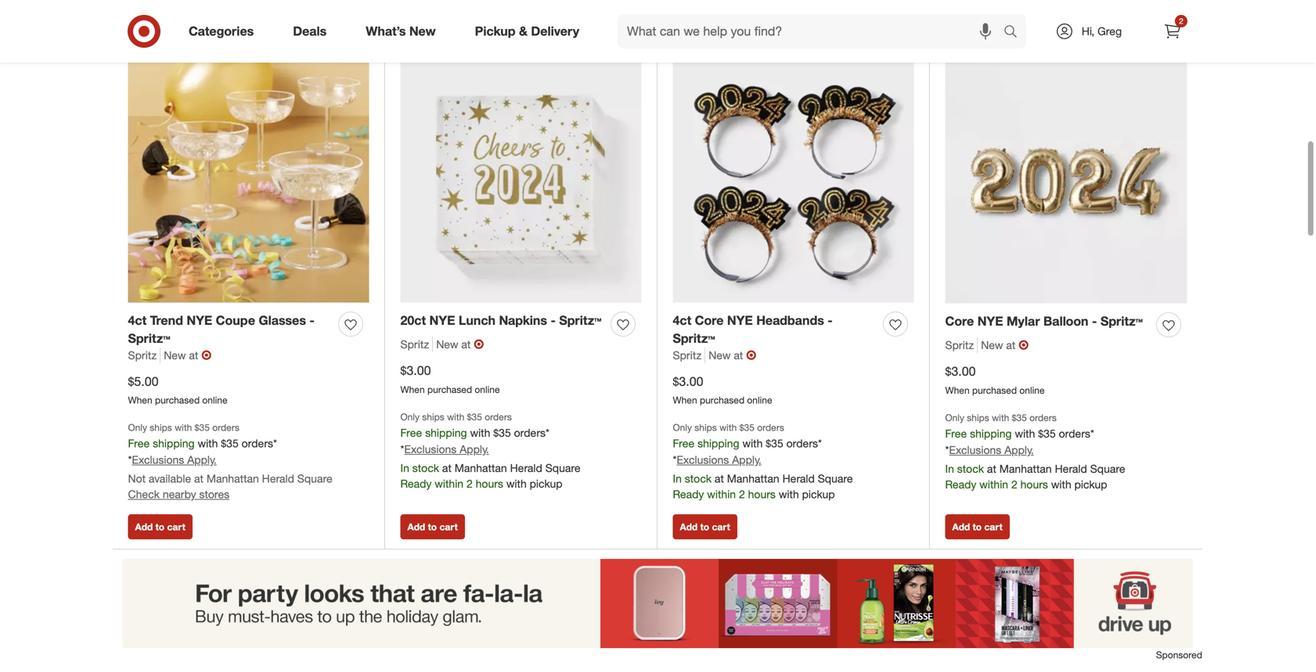 Task type: vqa. For each thing, say whether or not it's contained in the screenshot.
Napkins
yes



Task type: locate. For each thing, give the bounding box(es) containing it.
2 horizontal spatial $3.00 when purchased online
[[946, 364, 1045, 396]]

spritz™
[[560, 313, 602, 328], [1101, 314, 1144, 329], [128, 331, 170, 346], [673, 331, 716, 346]]

4ct core nye headbands - spritz™ image
[[673, 62, 914, 303], [673, 62, 914, 303]]

core nye mylar balloon - spritz™
[[946, 314, 1144, 329]]

apply. for balloon
[[1005, 443, 1035, 457]]

within for lunch
[[435, 477, 464, 491]]

herald for napkins
[[510, 461, 543, 475]]

* inside the only ships with $35 orders free shipping with $35 orders* * exclusions apply. not available at manhattan herald square check nearby stores
[[128, 453, 132, 467]]

¬ for headbands
[[747, 348, 757, 363]]

spritz for 4ct trend nye coupe glasses - spritz™
[[128, 348, 157, 362]]

hours for lunch
[[476, 477, 504, 491]]

only ships with $35 orders free shipping with $35 orders* * exclusions apply. in stock at  manhattan herald square ready within 2 hours with pickup
[[401, 411, 581, 491], [946, 412, 1126, 491], [673, 422, 853, 501]]

0 horizontal spatial stock
[[413, 461, 439, 475]]

not
[[128, 472, 146, 486]]

square for 4ct trend nye coupe glasses - spritz™
[[297, 472, 333, 486]]

1 horizontal spatial hours
[[749, 488, 776, 501]]

2 horizontal spatial stock
[[958, 462, 985, 476]]

when for 4ct core nye headbands - spritz™
[[673, 395, 698, 406]]

orders* for balloon
[[1060, 427, 1095, 441]]

spritz new at ¬ down trend
[[128, 348, 212, 363]]

0 horizontal spatial in
[[401, 461, 410, 475]]

0 horizontal spatial within
[[435, 477, 464, 491]]

$3.00 when purchased online down 4ct core nye headbands - spritz™
[[673, 374, 773, 406]]

spritz link for 4ct trend nye coupe glasses - spritz™
[[128, 348, 161, 363]]

purchased inside $5.00 when purchased online
[[155, 395, 200, 406]]

core nye mylar balloon - spritz™ link
[[946, 313, 1144, 331]]

shipping for 20ct nye lunch napkins - spritz™
[[425, 426, 467, 440]]

purchased down the $5.00
[[155, 395, 200, 406]]

new
[[410, 24, 436, 39], [436, 338, 459, 351], [982, 338, 1004, 352], [164, 348, 186, 362], [709, 348, 731, 362]]

2 horizontal spatial $3.00
[[946, 364, 976, 379]]

- right glasses
[[310, 313, 315, 328]]

$3.00
[[401, 363, 431, 378], [946, 364, 976, 379], [673, 374, 704, 389]]

stock for 20ct nye lunch napkins - spritz™
[[413, 461, 439, 475]]

shipping
[[425, 426, 467, 440], [971, 427, 1012, 441], [153, 437, 195, 451], [698, 437, 740, 451]]

within for nye
[[708, 488, 736, 501]]

* for core nye mylar balloon - spritz™
[[946, 443, 950, 457]]

2
[[1180, 16, 1184, 26], [467, 477, 473, 491], [1012, 478, 1018, 491], [739, 488, 746, 501]]

1 horizontal spatial $3.00
[[673, 374, 704, 389]]

2 horizontal spatial only ships with $35 orders free shipping with $35 orders* * exclusions apply. in stock at  manhattan herald square ready within 2 hours with pickup
[[946, 412, 1126, 491]]

online down lunch
[[475, 384, 500, 396]]

exclusions apply. button for 4ct trend nye coupe glasses - spritz™
[[132, 452, 217, 468]]

$3.00 when purchased online down lunch
[[401, 363, 500, 396]]

2 4ct from the left
[[673, 313, 692, 328]]

orders* inside the only ships with $35 orders free shipping with $35 orders* * exclusions apply. not available at manhattan herald square check nearby stores
[[242, 437, 277, 451]]

available
[[149, 472, 191, 486]]

square
[[546, 461, 581, 475], [1091, 462, 1126, 476], [297, 472, 333, 486], [818, 472, 853, 486]]

1 4ct from the left
[[128, 313, 147, 328]]

online down the mylar
[[1020, 385, 1045, 396]]

4ct for 4ct trend nye coupe glasses - spritz™
[[128, 313, 147, 328]]

0 horizontal spatial sponsored
[[329, 28, 375, 39]]

core nye mylar balloon - spritz™ image
[[946, 62, 1188, 304], [946, 62, 1188, 304]]

categories
[[189, 24, 254, 39]]

in for 4ct core nye headbands - spritz™
[[673, 472, 682, 486]]

ships for 20ct nye lunch napkins - spritz™
[[422, 411, 445, 423]]

20ct
[[401, 313, 426, 328]]

herald for coupe
[[262, 472, 294, 486]]

when for 20ct nye lunch napkins - spritz™
[[401, 384, 425, 396]]

apply.
[[460, 442, 489, 456], [1005, 443, 1035, 457], [187, 453, 217, 467], [733, 453, 762, 467]]

when
[[401, 384, 425, 396], [946, 385, 970, 396], [128, 395, 152, 406], [673, 395, 698, 406]]

add
[[135, 18, 153, 29], [408, 18, 426, 29], [680, 18, 698, 29], [953, 18, 971, 29], [135, 521, 153, 533], [408, 521, 426, 533], [680, 521, 698, 533], [953, 521, 971, 533]]

purchased down the mylar
[[973, 385, 1018, 396]]

add to cart button
[[128, 11, 193, 36], [401, 11, 465, 36], [673, 11, 738, 36], [946, 11, 1010, 36], [128, 515, 193, 540], [401, 515, 465, 540], [673, 515, 738, 540], [946, 515, 1010, 540]]

2 horizontal spatial in
[[946, 462, 955, 476]]

apply. inside the only ships with $35 orders free shipping with $35 orders* * exclusions apply. not available at manhattan herald square check nearby stores
[[187, 453, 217, 467]]

purchased for 4ct trend nye coupe glasses - spritz™
[[155, 395, 200, 406]]

4ct inside 4ct core nye headbands - spritz™
[[673, 313, 692, 328]]

¬ for balloon
[[1019, 338, 1029, 353]]

exclusions apply. button for 20ct nye lunch napkins - spritz™
[[405, 442, 489, 457]]

ready for 4ct core nye headbands - spritz™
[[673, 488, 704, 501]]

stock for 4ct core nye headbands - spritz™
[[685, 472, 712, 486]]

0 vertical spatial sponsored
[[329, 28, 375, 39]]

-
[[310, 313, 315, 328], [551, 313, 556, 328], [828, 313, 833, 328], [1093, 314, 1098, 329]]

within for mylar
[[980, 478, 1009, 491]]

deals link
[[280, 14, 346, 49]]

0 horizontal spatial 4ct
[[128, 313, 147, 328]]

2 horizontal spatial pickup
[[1075, 478, 1108, 491]]

$3.00 when purchased online
[[401, 363, 500, 396], [946, 364, 1045, 396], [673, 374, 773, 406]]

spritz new at ¬ down 4ct core nye headbands - spritz™
[[673, 348, 757, 363]]

ships inside the only ships with $35 orders free shipping with $35 orders* * exclusions apply. not available at manhattan herald square check nearby stores
[[150, 422, 172, 434]]

1 horizontal spatial pickup
[[803, 488, 835, 501]]

in for core nye mylar balloon - spritz™
[[946, 462, 955, 476]]

spritz new at ¬ down the mylar
[[946, 338, 1029, 353]]

square inside the only ships with $35 orders free shipping with $35 orders* * exclusions apply. not available at manhattan herald square check nearby stores
[[297, 472, 333, 486]]

- inside 4ct trend nye coupe glasses - spritz™
[[310, 313, 315, 328]]

new down core nye mylar balloon - spritz™ link
[[982, 338, 1004, 352]]

1 horizontal spatial $3.00 when purchased online
[[673, 374, 773, 406]]

2 horizontal spatial hours
[[1021, 478, 1049, 491]]

what's new
[[366, 24, 436, 39]]

ships
[[422, 411, 445, 423], [968, 412, 990, 424], [150, 422, 172, 434], [695, 422, 717, 434]]

¬
[[474, 337, 484, 352], [1019, 338, 1029, 353], [202, 348, 212, 363], [747, 348, 757, 363]]

balloon
[[1044, 314, 1089, 329]]

2 horizontal spatial within
[[980, 478, 1009, 491]]

$3.00 for 20ct nye lunch napkins - spritz™
[[401, 363, 431, 378]]

0 horizontal spatial pickup
[[530, 477, 563, 491]]

spritz new at ¬
[[401, 337, 484, 352], [946, 338, 1029, 353], [128, 348, 212, 363], [673, 348, 757, 363]]

1 horizontal spatial ready
[[673, 488, 704, 501]]

20ct nye lunch napkins - spritz™ link
[[401, 312, 602, 330]]

exclusions apply. button
[[405, 442, 489, 457], [950, 442, 1035, 458], [132, 452, 217, 468], [677, 452, 762, 468]]

purchased
[[428, 384, 472, 396], [973, 385, 1018, 396], [155, 395, 200, 406], [700, 395, 745, 406]]

new down 4ct core nye headbands - spritz™
[[709, 348, 731, 362]]

deals
[[293, 24, 327, 39]]

online for balloon
[[1020, 385, 1045, 396]]

online
[[475, 384, 500, 396], [1020, 385, 1045, 396], [202, 395, 228, 406], [748, 395, 773, 406]]

exclusions
[[405, 442, 457, 456], [950, 443, 1002, 457], [132, 453, 184, 467], [677, 453, 729, 467]]

1 horizontal spatial only ships with $35 orders free shipping with $35 orders* * exclusions apply. in stock at  manhattan herald square ready within 2 hours with pickup
[[673, 422, 853, 501]]

spritz™ inside 'link'
[[560, 313, 602, 328]]

core
[[695, 313, 724, 328], [946, 314, 975, 329]]

only ships with $35 orders free shipping with $35 orders* * exclusions apply. in stock at  manhattan herald square ready within 2 hours with pickup for lunch
[[401, 411, 581, 491]]

1 horizontal spatial sponsored
[[1157, 649, 1203, 661]]

¬ for napkins
[[474, 337, 484, 352]]

spritz new at ¬ for core nye mylar balloon - spritz™
[[946, 338, 1029, 353]]

4ct trend nye coupe glasses - spritz™ image
[[128, 62, 369, 303], [128, 62, 369, 303]]

orders* for coupe
[[242, 437, 277, 451]]

stock
[[413, 461, 439, 475], [958, 462, 985, 476], [685, 472, 712, 486]]

*
[[401, 442, 405, 456], [946, 443, 950, 457], [128, 453, 132, 467], [673, 453, 677, 467]]

advertisement region
[[113, 559, 1203, 649]]

20ct nye lunch napkins - spritz™
[[401, 313, 602, 328]]

hours
[[476, 477, 504, 491], [1021, 478, 1049, 491], [749, 488, 776, 501]]

1 vertical spatial sponsored
[[1157, 649, 1203, 661]]

spritz for 4ct core nye headbands - spritz™
[[673, 348, 702, 362]]

ready
[[401, 477, 432, 491], [946, 478, 977, 491], [673, 488, 704, 501]]

- for 4ct
[[828, 313, 833, 328]]

1 horizontal spatial core
[[946, 314, 975, 329]]

what's new link
[[353, 14, 456, 49]]

online for headbands
[[748, 395, 773, 406]]

spritz link for core nye mylar balloon - spritz™
[[946, 338, 978, 353]]

1 horizontal spatial within
[[708, 488, 736, 501]]

nye
[[187, 313, 212, 328], [430, 313, 455, 328], [728, 313, 753, 328], [978, 314, 1004, 329]]

ready for core nye mylar balloon - spritz™
[[946, 478, 977, 491]]

free for core nye mylar balloon - spritz™
[[946, 427, 968, 441]]

free for 4ct trend nye coupe glasses - spritz™
[[128, 437, 150, 451]]

1 horizontal spatial in
[[673, 472, 682, 486]]

0 horizontal spatial $3.00
[[401, 363, 431, 378]]

free inside the only ships with $35 orders free shipping with $35 orders* * exclusions apply. not available at manhattan herald square check nearby stores
[[128, 437, 150, 451]]

- right balloon
[[1093, 314, 1098, 329]]

manhattan inside the only ships with $35 orders free shipping with $35 orders* * exclusions apply. not available at manhattan herald square check nearby stores
[[207, 472, 259, 486]]

exclusions apply. button for 4ct core nye headbands - spritz™
[[677, 452, 762, 468]]

$5.00 when purchased online
[[128, 374, 228, 406]]

online down 4ct core nye headbands - spritz™
[[748, 395, 773, 406]]

new for 4ct trend nye coupe glasses - spritz™
[[164, 348, 186, 362]]

herald
[[510, 461, 543, 475], [1056, 462, 1088, 476], [262, 472, 294, 486], [783, 472, 815, 486]]

cart
[[167, 18, 186, 29], [440, 18, 458, 29], [712, 18, 731, 29], [985, 18, 1003, 29], [167, 521, 186, 533], [440, 521, 458, 533], [712, 521, 731, 533], [985, 521, 1003, 533]]

online inside $5.00 when purchased online
[[202, 395, 228, 406]]

0 horizontal spatial only ships with $35 orders free shipping with $35 orders* * exclusions apply. in stock at  manhattan herald square ready within 2 hours with pickup
[[401, 411, 581, 491]]

herald inside the only ships with $35 orders free shipping with $35 orders* * exclusions apply. not available at manhattan herald square check nearby stores
[[262, 472, 294, 486]]

manhattan
[[455, 461, 507, 475], [1000, 462, 1053, 476], [207, 472, 259, 486], [727, 472, 780, 486]]

pickup
[[530, 477, 563, 491], [1075, 478, 1108, 491], [803, 488, 835, 501]]

within
[[435, 477, 464, 491], [980, 478, 1009, 491], [708, 488, 736, 501]]

spritz™ inside 4ct trend nye coupe glasses - spritz™
[[128, 331, 170, 346]]

search
[[997, 25, 1035, 40]]

spritz new at ¬ for 20ct nye lunch napkins - spritz™
[[401, 337, 484, 352]]

$3.00 for 4ct core nye headbands - spritz™
[[673, 374, 704, 389]]

free
[[401, 426, 422, 440], [946, 427, 968, 441], [128, 437, 150, 451], [673, 437, 695, 451]]

spritz link
[[401, 337, 433, 353], [946, 338, 978, 353], [128, 348, 161, 363], [673, 348, 706, 363]]

nearby
[[163, 488, 196, 501]]

in for 20ct nye lunch napkins - spritz™
[[401, 461, 410, 475]]

spritz new at ¬ for 4ct core nye headbands - spritz™
[[673, 348, 757, 363]]

shipping for 4ct trend nye coupe glasses - spritz™
[[153, 437, 195, 451]]

¬ down 4ct trend nye coupe glasses - spritz™
[[202, 348, 212, 363]]

check nearby stores button
[[128, 487, 230, 502]]

shipping inside the only ships with $35 orders free shipping with $35 orders* * exclusions apply. not available at manhattan herald square check nearby stores
[[153, 437, 195, 451]]

pickup
[[475, 24, 516, 39]]

spritz
[[401, 338, 429, 351], [946, 338, 975, 352], [128, 348, 157, 362], [673, 348, 702, 362]]

at
[[462, 338, 471, 351], [1007, 338, 1016, 352], [189, 348, 198, 362], [734, 348, 744, 362], [443, 461, 452, 475], [988, 462, 997, 476], [194, 472, 204, 486], [715, 472, 724, 486]]

4ct trend nye coupe glasses - spritz™
[[128, 313, 315, 346]]

new up $5.00 when purchased online
[[164, 348, 186, 362]]

0 horizontal spatial core
[[695, 313, 724, 328]]

nye right trend
[[187, 313, 212, 328]]

spritz™ for core nye mylar balloon - spritz™
[[1101, 314, 1144, 329]]

- right napkins
[[551, 313, 556, 328]]

hi,
[[1082, 24, 1095, 38]]

glasses
[[259, 313, 306, 328]]

with
[[447, 411, 465, 423], [992, 412, 1010, 424], [175, 422, 192, 434], [720, 422, 737, 434], [470, 426, 491, 440], [1016, 427, 1036, 441], [198, 437, 218, 451], [743, 437, 763, 451], [507, 477, 527, 491], [1052, 478, 1072, 491], [779, 488, 800, 501]]

¬ down 4ct core nye headbands - spritz™
[[747, 348, 757, 363]]

- right "headbands"
[[828, 313, 833, 328]]

add to cart
[[135, 18, 186, 29], [408, 18, 458, 29], [680, 18, 731, 29], [953, 18, 1003, 29], [135, 521, 186, 533], [408, 521, 458, 533], [680, 521, 731, 533], [953, 521, 1003, 533]]

nye inside 4ct core nye headbands - spritz™
[[728, 313, 753, 328]]

pickup & delivery
[[475, 24, 580, 39]]

1 horizontal spatial 4ct
[[673, 313, 692, 328]]

sponsored
[[329, 28, 375, 39], [1157, 649, 1203, 661]]

online for coupe
[[202, 395, 228, 406]]

check
[[128, 488, 160, 501]]

$3.00 when purchased online down the mylar
[[946, 364, 1045, 396]]

0 horizontal spatial $3.00 when purchased online
[[401, 363, 500, 396]]

herald for balloon
[[1056, 462, 1088, 476]]

pickup for napkins
[[530, 477, 563, 491]]

0 horizontal spatial hours
[[476, 477, 504, 491]]

manhattan for coupe
[[207, 472, 259, 486]]

new for 20ct nye lunch napkins - spritz™
[[436, 338, 459, 351]]

exclusions inside the only ships with $35 orders free shipping with $35 orders* * exclusions apply. not available at manhattan herald square check nearby stores
[[132, 453, 184, 467]]

when inside $5.00 when purchased online
[[128, 395, 152, 406]]

only inside the only ships with $35 orders free shipping with $35 orders* * exclusions apply. not available at manhattan herald square check nearby stores
[[128, 422, 147, 434]]

what's
[[366, 24, 406, 39]]

headbands
[[757, 313, 825, 328]]

hours for nye
[[749, 488, 776, 501]]

¬ down lunch
[[474, 337, 484, 352]]

1 horizontal spatial stock
[[685, 472, 712, 486]]

ships for 4ct trend nye coupe glasses - spritz™
[[150, 422, 172, 434]]

purchased down 4ct core nye headbands - spritz™
[[700, 395, 745, 406]]

$3.00 when purchased online for lunch
[[401, 363, 500, 396]]

apply. for headbands
[[733, 453, 762, 467]]

square for 4ct core nye headbands - spritz™
[[818, 472, 853, 486]]

only
[[401, 411, 420, 423], [946, 412, 965, 424], [128, 422, 147, 434], [673, 422, 692, 434]]

nye right 20ct
[[430, 313, 455, 328]]

spritz new at ¬ down 20ct
[[401, 337, 484, 352]]

0 horizontal spatial ready
[[401, 477, 432, 491]]

4ct core nye headbands - spritz™
[[673, 313, 833, 346]]

nye left the mylar
[[978, 314, 1004, 329]]

napkins
[[499, 313, 548, 328]]

core inside 4ct core nye headbands - spritz™
[[695, 313, 724, 328]]

nye left "headbands"
[[728, 313, 753, 328]]

$35
[[467, 411, 482, 423], [1012, 412, 1028, 424], [195, 422, 210, 434], [740, 422, 755, 434], [494, 426, 511, 440], [1039, 427, 1056, 441], [221, 437, 239, 451], [766, 437, 784, 451]]

2 horizontal spatial ready
[[946, 478, 977, 491]]

only ships with $35 orders free shipping with $35 orders* * exclusions apply. in stock at  manhattan herald square ready within 2 hours with pickup for mylar
[[946, 412, 1126, 491]]

orders* for napkins
[[514, 426, 550, 440]]

¬ down the mylar
[[1019, 338, 1029, 353]]

2 for core nye mylar balloon - spritz™
[[1012, 478, 1018, 491]]

in
[[401, 461, 410, 475], [946, 462, 955, 476], [673, 472, 682, 486]]

spritz for 20ct nye lunch napkins - spritz™
[[401, 338, 429, 351]]

4ct
[[128, 313, 147, 328], [673, 313, 692, 328]]

new right what's
[[410, 24, 436, 39]]

online up the only ships with $35 orders free shipping with $35 orders* * exclusions apply. not available at manhattan herald square check nearby stores
[[202, 395, 228, 406]]

4ct inside 4ct trend nye coupe glasses - spritz™
[[128, 313, 147, 328]]

lunch
[[459, 313, 496, 328]]

orders
[[485, 411, 512, 423], [1030, 412, 1057, 424], [212, 422, 240, 434], [758, 422, 785, 434]]

new down 20ct nye lunch napkins - spritz™ 'link'
[[436, 338, 459, 351]]

orders*
[[514, 426, 550, 440], [1060, 427, 1095, 441], [242, 437, 277, 451], [787, 437, 822, 451]]

purchased down lunch
[[428, 384, 472, 396]]

spritz™ inside 4ct core nye headbands - spritz™
[[673, 331, 716, 346]]

spritz link for 4ct core nye headbands - spritz™
[[673, 348, 706, 363]]

shipping for 4ct core nye headbands - spritz™
[[698, 437, 740, 451]]

to
[[156, 18, 165, 29], [428, 18, 437, 29], [701, 18, 710, 29], [973, 18, 982, 29], [156, 521, 165, 533], [428, 521, 437, 533], [701, 521, 710, 533], [973, 521, 982, 533]]

4ct trend nye coupe glasses - spritz™ link
[[128, 312, 333, 348]]

- inside 'link'
[[551, 313, 556, 328]]

orders inside the only ships with $35 orders free shipping with $35 orders* * exclusions apply. not available at manhattan herald square check nearby stores
[[212, 422, 240, 434]]

20ct nye lunch napkins - spritz™ image
[[401, 62, 642, 303], [401, 62, 642, 303]]

categories link
[[175, 14, 274, 49]]

online for napkins
[[475, 384, 500, 396]]

ships for core nye mylar balloon - spritz™
[[968, 412, 990, 424]]

- inside 4ct core nye headbands - spritz™
[[828, 313, 833, 328]]



Task type: describe. For each thing, give the bounding box(es) containing it.
only ships with $35 orders free shipping with $35 orders* * exclusions apply. not available at manhattan herald square check nearby stores
[[128, 422, 333, 501]]

ready for 20ct nye lunch napkins - spritz™
[[401, 477, 432, 491]]

apply. for coupe
[[187, 453, 217, 467]]

exclusions for 4ct core nye headbands - spritz™
[[677, 453, 729, 467]]

pickup & delivery link
[[462, 14, 599, 49]]

exclusions for core nye mylar balloon - spritz™
[[950, 443, 1002, 457]]

exclusions for 4ct trend nye coupe glasses - spritz™
[[132, 453, 184, 467]]

trend
[[150, 313, 183, 328]]

2 for 4ct core nye headbands - spritz™
[[739, 488, 746, 501]]

4ct for 4ct core nye headbands - spritz™
[[673, 313, 692, 328]]

new for 4ct core nye headbands - spritz™
[[709, 348, 731, 362]]

orders for headbands
[[758, 422, 785, 434]]

free for 20ct nye lunch napkins - spritz™
[[401, 426, 422, 440]]

orders for napkins
[[485, 411, 512, 423]]

$3.00 for core nye mylar balloon - spritz™
[[946, 364, 976, 379]]

delivery
[[531, 24, 580, 39]]

when for 4ct trend nye coupe glasses - spritz™
[[128, 395, 152, 406]]

apply. for napkins
[[460, 442, 489, 456]]

&
[[519, 24, 528, 39]]

purchased for core nye mylar balloon - spritz™
[[973, 385, 1018, 396]]

2 link
[[1156, 14, 1191, 49]]

manhattan for headbands
[[727, 472, 780, 486]]

orders for balloon
[[1030, 412, 1057, 424]]

mylar
[[1007, 314, 1041, 329]]

hours for mylar
[[1021, 478, 1049, 491]]

$5.00
[[128, 374, 159, 389]]

when for core nye mylar balloon - spritz™
[[946, 385, 970, 396]]

$3.00 when purchased online for mylar
[[946, 364, 1045, 396]]

manhattan for napkins
[[455, 461, 507, 475]]

$3.00 when purchased online for nye
[[673, 374, 773, 406]]

spritz for core nye mylar balloon - spritz™
[[946, 338, 975, 352]]

nye inside 'link'
[[430, 313, 455, 328]]

herald for headbands
[[783, 472, 815, 486]]

square for core nye mylar balloon - spritz™
[[1091, 462, 1126, 476]]

coupe
[[216, 313, 255, 328]]

free for 4ct core nye headbands - spritz™
[[673, 437, 695, 451]]

search button
[[997, 14, 1035, 52]]

spritz™ for 4ct core nye headbands - spritz™
[[673, 331, 716, 346]]

2 for 20ct nye lunch napkins - spritz™
[[467, 477, 473, 491]]

ships for 4ct core nye headbands - spritz™
[[695, 422, 717, 434]]

* for 4ct trend nye coupe glasses - spritz™
[[128, 453, 132, 467]]

spritz link for 20ct nye lunch napkins - spritz™
[[401, 337, 433, 353]]

only for 20ct nye lunch napkins - spritz™
[[401, 411, 420, 423]]

manhattan for balloon
[[1000, 462, 1053, 476]]

4ct core nye headbands - spritz™ link
[[673, 312, 878, 348]]

stock for core nye mylar balloon - spritz™
[[958, 462, 985, 476]]

spritz new at ¬ for 4ct trend nye coupe glasses - spritz™
[[128, 348, 212, 363]]

shipping for core nye mylar balloon - spritz™
[[971, 427, 1012, 441]]

purchased for 20ct nye lunch napkins - spritz™
[[428, 384, 472, 396]]

* for 4ct core nye headbands - spritz™
[[673, 453, 677, 467]]

exclusions apply. button for core nye mylar balloon - spritz™
[[950, 442, 1035, 458]]

new for core nye mylar balloon - spritz™
[[982, 338, 1004, 352]]

square for 20ct nye lunch napkins - spritz™
[[546, 461, 581, 475]]

* for 20ct nye lunch napkins - spritz™
[[401, 442, 405, 456]]

greg
[[1098, 24, 1123, 38]]

- for 20ct
[[551, 313, 556, 328]]

pickup for balloon
[[1075, 478, 1108, 491]]

stores
[[199, 488, 230, 501]]

- for core
[[1093, 314, 1098, 329]]

pickup for headbands
[[803, 488, 835, 501]]

nye inside 4ct trend nye coupe glasses - spritz™
[[187, 313, 212, 328]]

¬ for coupe
[[202, 348, 212, 363]]

hi, greg
[[1082, 24, 1123, 38]]

only for core nye mylar balloon - spritz™
[[946, 412, 965, 424]]

only for 4ct trend nye coupe glasses - spritz™
[[128, 422, 147, 434]]

purchased for 4ct core nye headbands - spritz™
[[700, 395, 745, 406]]

spritz™ for 20ct nye lunch napkins - spritz™
[[560, 313, 602, 328]]

only for 4ct core nye headbands - spritz™
[[673, 422, 692, 434]]

orders* for headbands
[[787, 437, 822, 451]]

only ships with $35 orders free shipping with $35 orders* * exclusions apply. in stock at  manhattan herald square ready within 2 hours with pickup for nye
[[673, 422, 853, 501]]

at inside the only ships with $35 orders free shipping with $35 orders* * exclusions apply. not available at manhattan herald square check nearby stores
[[194, 472, 204, 486]]

What can we help you find? suggestions appear below search field
[[618, 14, 1008, 49]]



